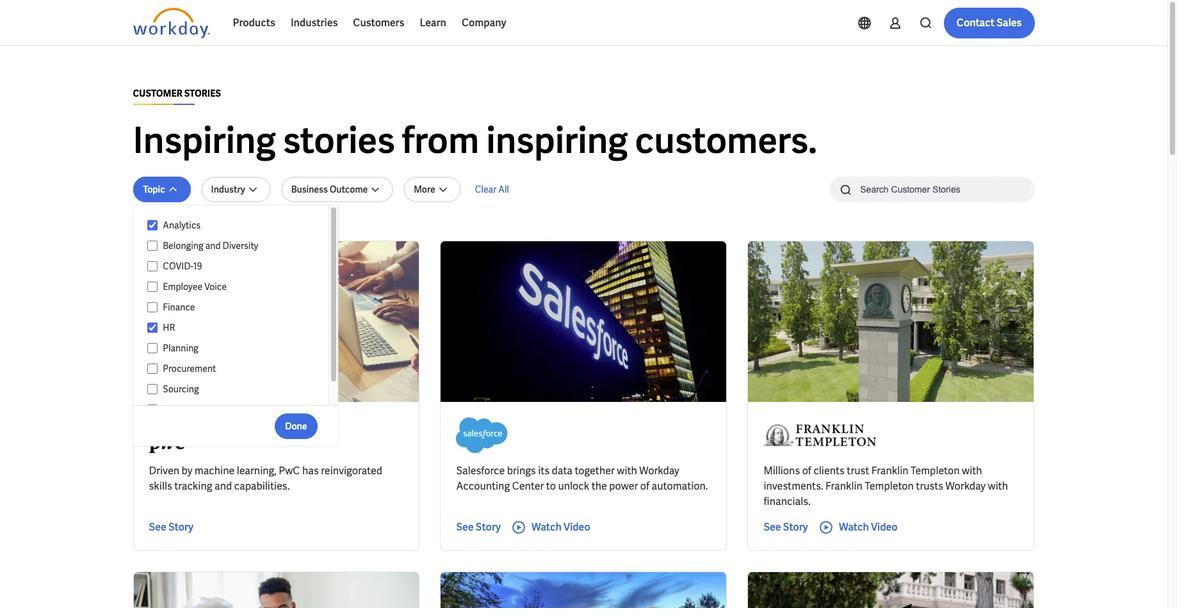 Task type: describe. For each thing, give the bounding box(es) containing it.
more
[[414, 184, 436, 195]]

see for millions of clients trust franklin templeton with investments. franklin templeton trusts workday with financials.
[[764, 521, 781, 534]]

by
[[182, 465, 192, 478]]

financials.
[[764, 495, 811, 509]]

its
[[538, 465, 550, 478]]

1 horizontal spatial franklin
[[872, 465, 909, 478]]

technology
[[163, 404, 209, 416]]

customer
[[133, 88, 183, 99]]

belonging and diversity
[[163, 240, 258, 252]]

brings
[[507, 465, 536, 478]]

trusts
[[916, 480, 944, 493]]

hr link
[[158, 320, 316, 336]]

watch video for to
[[532, 521, 591, 534]]

diversity
[[223, 240, 258, 252]]

from
[[402, 117, 479, 164]]

go to the homepage image
[[133, 8, 210, 38]]

of inside salesforce brings its data together with workday accounting center to unlock the power of automation.
[[641, 480, 650, 493]]

sales
[[997, 16, 1022, 29]]

covid-19 link
[[158, 259, 316, 274]]

customers
[[353, 16, 405, 29]]

see story link for millions of clients trust franklin templeton with investments. franklin templeton trusts workday with financials.
[[764, 520, 809, 536]]

video for to
[[564, 521, 591, 534]]

salesforce brings its data together with workday accounting center to unlock the power of automation.
[[456, 465, 708, 493]]

has
[[302, 465, 319, 478]]

data
[[552, 465, 573, 478]]

products button
[[225, 8, 283, 38]]

skills
[[149, 480, 172, 493]]

contact
[[957, 16, 995, 29]]

watch video for templeton
[[839, 521, 898, 534]]

learning,
[[237, 465, 277, 478]]

millions of clients trust franklin templeton with investments. franklin templeton trusts workday with financials.
[[764, 465, 1009, 509]]

procurement link
[[158, 361, 316, 377]]

with inside salesforce brings its data together with workday accounting center to unlock the power of automation.
[[617, 465, 637, 478]]

customers.
[[635, 117, 818, 164]]

pricewaterhousecoopers global licensing services corporation (pwc) image
[[149, 418, 196, 454]]

customers button
[[346, 8, 412, 38]]

and inside driven by machine learning, pwc has reinvigorated skills tracking and capabilities.
[[215, 480, 232, 493]]

products
[[233, 16, 275, 29]]

covid-
[[163, 261, 193, 272]]

topic button
[[133, 177, 191, 202]]

trust
[[847, 465, 870, 478]]

salesforce.com image
[[456, 418, 508, 454]]

topic
[[143, 184, 165, 195]]

more button
[[404, 177, 461, 202]]

inspiring
[[486, 117, 628, 164]]

accounting
[[456, 480, 510, 493]]

finance link
[[158, 300, 316, 315]]

2 horizontal spatial with
[[988, 480, 1009, 493]]

inspiring stories from inspiring customers.
[[133, 117, 818, 164]]

industry
[[211, 184, 245, 195]]

belonging
[[163, 240, 204, 252]]

contact sales
[[957, 16, 1022, 29]]

workday inside salesforce brings its data together with workday accounting center to unlock the power of automation.
[[640, 465, 680, 478]]

1 see story link from the left
[[149, 520, 194, 536]]

salesforce
[[456, 465, 505, 478]]

business outcome button
[[281, 177, 394, 202]]

408 results
[[133, 220, 180, 231]]

watch video link for center
[[511, 520, 591, 536]]

employee voice
[[163, 281, 227, 293]]

business
[[291, 184, 328, 195]]

capabilities.
[[234, 480, 290, 493]]

1 vertical spatial templeton
[[865, 480, 914, 493]]

done button
[[275, 414, 317, 439]]

sourcing
[[163, 384, 199, 395]]



Task type: vqa. For each thing, say whether or not it's contained in the screenshot.
the bottommost Workday
yes



Task type: locate. For each thing, give the bounding box(es) containing it.
story
[[168, 521, 194, 534], [476, 521, 501, 534], [783, 521, 809, 534]]

procurement
[[163, 363, 216, 375]]

hr
[[163, 322, 175, 334]]

watch video
[[532, 521, 591, 534], [839, 521, 898, 534]]

0 vertical spatial workday
[[640, 465, 680, 478]]

1 vertical spatial workday
[[946, 480, 986, 493]]

see story down accounting
[[456, 521, 501, 534]]

0 horizontal spatial with
[[617, 465, 637, 478]]

franklin templeton companies, llc image
[[764, 418, 877, 454]]

0 horizontal spatial video
[[564, 521, 591, 534]]

clear all button
[[471, 177, 513, 202]]

watch for center
[[532, 521, 562, 534]]

results
[[150, 220, 180, 231]]

power
[[610, 480, 638, 493]]

all
[[499, 184, 509, 195]]

of up the investments.
[[803, 465, 812, 478]]

3 see story from the left
[[764, 521, 809, 534]]

see down financials.
[[764, 521, 781, 534]]

franklin down trust
[[826, 480, 863, 493]]

see story link down skills
[[149, 520, 194, 536]]

see story link down financials.
[[764, 520, 809, 536]]

Search Customer Stories text field
[[853, 178, 1010, 201]]

see story down skills
[[149, 521, 194, 534]]

0 horizontal spatial watch video link
[[511, 520, 591, 536]]

2 see story link from the left
[[456, 520, 501, 536]]

0 vertical spatial and
[[205, 240, 221, 252]]

pwc
[[279, 465, 300, 478]]

see story link for salesforce brings its data together with workday accounting center to unlock the power of automation.
[[456, 520, 501, 536]]

workday right trusts
[[946, 480, 986, 493]]

1 video from the left
[[564, 521, 591, 534]]

see down accounting
[[456, 521, 474, 534]]

see story for salesforce brings its data together with workday accounting center to unlock the power of automation.
[[456, 521, 501, 534]]

story for salesforce brings its data together with workday accounting center to unlock the power of automation.
[[476, 521, 501, 534]]

see story for millions of clients trust franklin templeton with investments. franklin templeton trusts workday with financials.
[[764, 521, 809, 534]]

industries
[[291, 16, 338, 29]]

3 story from the left
[[783, 521, 809, 534]]

video down unlock
[[564, 521, 591, 534]]

0 horizontal spatial see
[[149, 521, 166, 534]]

1 horizontal spatial see story link
[[456, 520, 501, 536]]

1 horizontal spatial with
[[962, 465, 983, 478]]

1 horizontal spatial of
[[803, 465, 812, 478]]

video for templeton
[[871, 521, 898, 534]]

see for salesforce brings its data together with workday accounting center to unlock the power of automation.
[[456, 521, 474, 534]]

1 horizontal spatial watch video
[[839, 521, 898, 534]]

tracking
[[174, 480, 212, 493]]

19
[[193, 261, 202, 272]]

1 horizontal spatial story
[[476, 521, 501, 534]]

0 horizontal spatial watch
[[532, 521, 562, 534]]

watch video down millions of clients trust franklin templeton with investments. franklin templeton trusts workday with financials.
[[839, 521, 898, 534]]

analytics link
[[158, 218, 316, 233]]

employee voice link
[[158, 279, 316, 295]]

0 horizontal spatial watch video
[[532, 521, 591, 534]]

see
[[149, 521, 166, 534], [456, 521, 474, 534], [764, 521, 781, 534]]

watch for franklin
[[839, 521, 869, 534]]

contact sales link
[[944, 8, 1035, 38]]

1 watch from the left
[[532, 521, 562, 534]]

franklin
[[872, 465, 909, 478], [826, 480, 863, 493]]

1 horizontal spatial see story
[[456, 521, 501, 534]]

analytics
[[163, 220, 201, 231]]

0 horizontal spatial of
[[641, 480, 650, 493]]

workday up automation.
[[640, 465, 680, 478]]

2 watch video link from the left
[[819, 520, 898, 536]]

templeton
[[911, 465, 960, 478], [865, 480, 914, 493]]

1 horizontal spatial watch
[[839, 521, 869, 534]]

1 see story from the left
[[149, 521, 194, 534]]

unlock
[[558, 480, 590, 493]]

sourcing link
[[158, 382, 316, 397]]

0 horizontal spatial see story link
[[149, 520, 194, 536]]

story down tracking
[[168, 521, 194, 534]]

company
[[462, 16, 507, 29]]

done
[[285, 421, 307, 432]]

driven by machine learning, pwc has reinvigorated skills tracking and capabilities.
[[149, 465, 383, 493]]

story for millions of clients trust franklin templeton with investments. franklin templeton trusts workday with financials.
[[783, 521, 809, 534]]

2 see story from the left
[[456, 521, 501, 534]]

1 vertical spatial and
[[215, 480, 232, 493]]

inspiring
[[133, 117, 276, 164]]

watch down to
[[532, 521, 562, 534]]

1 horizontal spatial watch video link
[[819, 520, 898, 536]]

planning
[[163, 343, 199, 354]]

templeton down trust
[[865, 480, 914, 493]]

watch video link down to
[[511, 520, 591, 536]]

0 vertical spatial franklin
[[872, 465, 909, 478]]

watch down millions of clients trust franklin templeton with investments. franklin templeton trusts workday with financials.
[[839, 521, 869, 534]]

watch video link for franklin
[[819, 520, 898, 536]]

2 video from the left
[[871, 521, 898, 534]]

1 story from the left
[[168, 521, 194, 534]]

of right power
[[641, 480, 650, 493]]

0 vertical spatial templeton
[[911, 465, 960, 478]]

with
[[617, 465, 637, 478], [962, 465, 983, 478], [988, 480, 1009, 493]]

together
[[575, 465, 615, 478]]

408
[[133, 220, 148, 231]]

learn button
[[412, 8, 454, 38]]

stories
[[184, 88, 221, 99]]

story down accounting
[[476, 521, 501, 534]]

1 see from the left
[[149, 521, 166, 534]]

None checkbox
[[147, 261, 158, 272], [147, 302, 158, 313], [147, 384, 158, 395], [147, 261, 158, 272], [147, 302, 158, 313], [147, 384, 158, 395]]

stories
[[283, 117, 395, 164]]

1 watch video from the left
[[532, 521, 591, 534]]

and
[[205, 240, 221, 252], [215, 480, 232, 493]]

belonging and diversity link
[[158, 238, 316, 254]]

planning link
[[158, 341, 316, 356]]

center
[[512, 480, 544, 493]]

None checkbox
[[147, 220, 158, 231], [147, 240, 158, 252], [147, 281, 158, 293], [147, 322, 158, 334], [147, 343, 158, 354], [147, 363, 158, 375], [147, 404, 158, 416], [147, 220, 158, 231], [147, 240, 158, 252], [147, 281, 158, 293], [147, 322, 158, 334], [147, 343, 158, 354], [147, 363, 158, 375], [147, 404, 158, 416]]

3 see story link from the left
[[764, 520, 809, 536]]

driven
[[149, 465, 179, 478]]

2 horizontal spatial story
[[783, 521, 809, 534]]

clear
[[475, 184, 497, 195]]

0 horizontal spatial franklin
[[826, 480, 863, 493]]

video down millions of clients trust franklin templeton with investments. franklin templeton trusts workday with financials.
[[871, 521, 898, 534]]

clients
[[814, 465, 845, 478]]

of inside millions of clients trust franklin templeton with investments. franklin templeton trusts workday with financials.
[[803, 465, 812, 478]]

2 horizontal spatial see story
[[764, 521, 809, 534]]

clear all
[[475, 184, 509, 195]]

2 horizontal spatial see story link
[[764, 520, 809, 536]]

0 horizontal spatial workday
[[640, 465, 680, 478]]

story down financials.
[[783, 521, 809, 534]]

to
[[546, 480, 556, 493]]

0 vertical spatial of
[[803, 465, 812, 478]]

0 horizontal spatial story
[[168, 521, 194, 534]]

watch video link down millions of clients trust franklin templeton with investments. franklin templeton trusts workday with financials.
[[819, 520, 898, 536]]

2 horizontal spatial see
[[764, 521, 781, 534]]

millions
[[764, 465, 800, 478]]

2 see from the left
[[456, 521, 474, 534]]

covid-19
[[163, 261, 202, 272]]

templeton up trusts
[[911, 465, 960, 478]]

company button
[[454, 8, 514, 38]]

customer stories
[[133, 88, 221, 99]]

2 story from the left
[[476, 521, 501, 534]]

watch video down to
[[532, 521, 591, 534]]

workday
[[640, 465, 680, 478], [946, 480, 986, 493]]

see down skills
[[149, 521, 166, 534]]

see story link down accounting
[[456, 520, 501, 536]]

0 horizontal spatial see story
[[149, 521, 194, 534]]

watch
[[532, 521, 562, 534], [839, 521, 869, 534]]

machine
[[195, 465, 235, 478]]

industry button
[[201, 177, 271, 202]]

the
[[592, 480, 607, 493]]

workday inside millions of clients trust franklin templeton with investments. franklin templeton trusts workday with financials.
[[946, 480, 986, 493]]

reinvigorated
[[321, 465, 383, 478]]

1 horizontal spatial workday
[[946, 480, 986, 493]]

2 watch from the left
[[839, 521, 869, 534]]

and down machine
[[215, 480, 232, 493]]

3 see from the left
[[764, 521, 781, 534]]

watch video link
[[511, 520, 591, 536], [819, 520, 898, 536]]

2 watch video from the left
[[839, 521, 898, 534]]

finance
[[163, 302, 195, 313]]

investments.
[[764, 480, 824, 493]]

1 horizontal spatial see
[[456, 521, 474, 534]]

1 watch video link from the left
[[511, 520, 591, 536]]

1 vertical spatial of
[[641, 480, 650, 493]]

business outcome
[[291, 184, 368, 195]]

technology link
[[158, 402, 316, 418]]

learn
[[420, 16, 447, 29]]

1 horizontal spatial video
[[871, 521, 898, 534]]

outcome
[[330, 184, 368, 195]]

franklin right trust
[[872, 465, 909, 478]]

automation.
[[652, 480, 708, 493]]

voice
[[204, 281, 227, 293]]

and left diversity
[[205, 240, 221, 252]]

of
[[803, 465, 812, 478], [641, 480, 650, 493]]

1 vertical spatial franklin
[[826, 480, 863, 493]]

video
[[564, 521, 591, 534], [871, 521, 898, 534]]

industries button
[[283, 8, 346, 38]]

employee
[[163, 281, 203, 293]]

see story down financials.
[[764, 521, 809, 534]]



